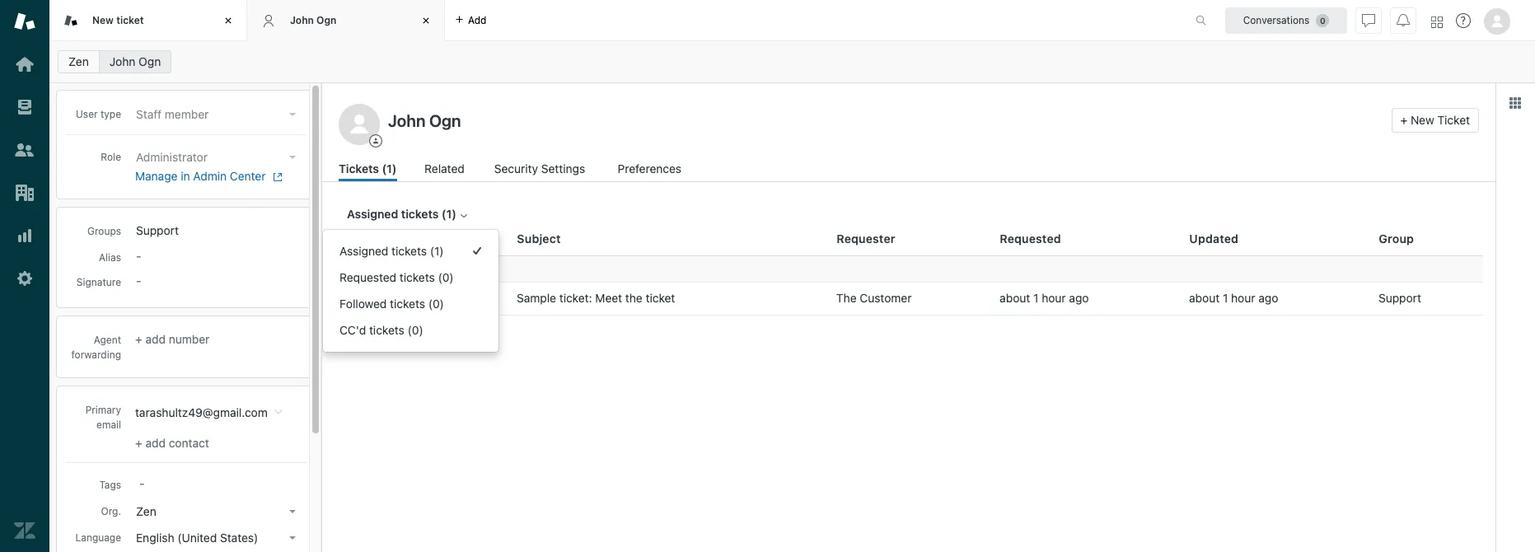 Task type: vqa. For each thing, say whether or not it's contained in the screenshot.
English (United States) on the left of the page
yes



Task type: locate. For each thing, give the bounding box(es) containing it.
0 horizontal spatial ogn
[[139, 54, 161, 68]]

tickets for followed tickets (0) link
[[390, 297, 425, 311]]

0 horizontal spatial 1
[[1034, 291, 1039, 305]]

0 vertical spatial (0)
[[438, 270, 454, 284]]

1 vertical spatial ticket
[[646, 291, 675, 305]]

Select All Tickets checkbox
[[347, 233, 358, 244]]

support inside grid
[[1379, 291, 1422, 305]]

:
[[422, 262, 425, 275]]

open right :
[[428, 262, 454, 275]]

0 vertical spatial arrow down image
[[289, 156, 296, 159]]

1 about 1 hour ago from the left
[[1000, 291, 1089, 305]]

manage in admin center link
[[135, 169, 296, 184]]

assigned up select all tickets option
[[347, 207, 398, 221]]

0 vertical spatial (1)
[[382, 162, 397, 176]]

member
[[165, 107, 209, 121]]

arrow down image down - field on the left bottom of the page
[[289, 510, 296, 513]]

tickets for assigned tickets (1) link
[[392, 244, 427, 258]]

ago
[[1069, 291, 1089, 305], [1259, 291, 1279, 305]]

2 vertical spatial (0)
[[408, 323, 423, 337]]

close image
[[220, 12, 237, 29], [418, 12, 434, 29]]

1 vertical spatial assigned
[[340, 244, 389, 258]]

assigned up "status"
[[340, 244, 389, 258]]

arrow down image
[[289, 156, 296, 159], [289, 510, 296, 513], [289, 537, 296, 540]]

close image inside the john ogn tab
[[418, 12, 434, 29]]

- field
[[133, 475, 302, 493]]

grid containing ticket status
[[322, 223, 1496, 552]]

0 horizontal spatial new
[[92, 14, 114, 26]]

groups
[[87, 225, 121, 237]]

arrow down image down arrow down icon
[[289, 156, 296, 159]]

zendesk image
[[14, 520, 35, 541]]

(1) up requested tickets (0) link in the left of the page
[[430, 244, 444, 258]]

1 arrow down image from the top
[[289, 156, 296, 159]]

ticket
[[1438, 113, 1470, 127], [387, 231, 423, 245]]

main element
[[0, 0, 49, 552]]

1 horizontal spatial support
[[1379, 291, 1422, 305]]

ticket inside grid
[[387, 231, 423, 245]]

1 horizontal spatial zen
[[136, 504, 156, 518]]

0 horizontal spatial ticket
[[387, 231, 423, 245]]

requested for requested tickets (0)
[[340, 270, 397, 284]]

add
[[468, 14, 487, 26], [145, 332, 166, 346], [145, 436, 166, 450]]

1 vertical spatial new
[[1411, 113, 1435, 127]]

get started image
[[14, 54, 35, 75]]

add button
[[445, 0, 497, 40]]

0 horizontal spatial requested
[[340, 270, 397, 284]]

1 ago from the left
[[1069, 291, 1089, 305]]

1 vertical spatial zen
[[136, 504, 156, 518]]

1 vertical spatial support
[[1379, 291, 1422, 305]]

staff member button
[[131, 103, 302, 126]]

1 vertical spatial add
[[145, 332, 166, 346]]

arrow down image
[[289, 113, 296, 116]]

+ inside "button"
[[1401, 113, 1408, 127]]

2 ago from the left
[[1259, 291, 1279, 305]]

0 horizontal spatial about
[[1000, 291, 1030, 305]]

center
[[230, 169, 266, 183]]

org.
[[101, 505, 121, 518]]

followed tickets (0) link
[[323, 291, 498, 317]]

assigned tickets (1) up ticket status
[[347, 207, 457, 221]]

1 horizontal spatial about
[[1189, 291, 1220, 305]]

zen
[[68, 54, 89, 68], [136, 504, 156, 518]]

arrow down image for zen
[[289, 510, 296, 513]]

ogn inside tab
[[317, 14, 337, 26]]

(united
[[177, 531, 217, 545]]

2 vertical spatial +
[[135, 436, 142, 450]]

states)
[[220, 531, 258, 545]]

secondary element
[[49, 45, 1535, 78]]

tickets for cc'd tickets (0) link
[[369, 323, 405, 337]]

signature
[[77, 276, 121, 288]]

1 horizontal spatial requested
[[1000, 231, 1061, 245]]

0 horizontal spatial ago
[[1069, 291, 1089, 305]]

2 arrow down image from the top
[[289, 510, 296, 513]]

group
[[1379, 231, 1414, 245]]

1 vertical spatial ticket
[[387, 231, 423, 245]]

1 vertical spatial assigned tickets (1)
[[340, 244, 444, 258]]

updated
[[1190, 231, 1239, 245]]

(1) right tickets
[[382, 162, 397, 176]]

(0) right :
[[438, 270, 454, 284]]

3 arrow down image from the top
[[289, 537, 296, 540]]

+ new ticket
[[1401, 113, 1470, 127]]

new
[[92, 14, 114, 26], [1411, 113, 1435, 127]]

(1) up status
[[442, 207, 457, 221]]

1 horizontal spatial john
[[290, 14, 314, 26]]

0 vertical spatial +
[[1401, 113, 1408, 127]]

admin image
[[14, 268, 35, 289]]

0 vertical spatial requested
[[1000, 231, 1061, 245]]

ticket right the
[[646, 291, 675, 305]]

+
[[1401, 113, 1408, 127], [135, 332, 142, 346], [135, 436, 142, 450]]

cc'd tickets (0) link
[[323, 317, 498, 344]]

0 vertical spatial ticket
[[116, 14, 144, 26]]

0 vertical spatial new
[[92, 14, 114, 26]]

0 vertical spatial support
[[136, 223, 179, 237]]

support down group
[[1379, 291, 1422, 305]]

1 horizontal spatial close image
[[418, 12, 434, 29]]

john
[[290, 14, 314, 26], [109, 54, 135, 68]]

assigned tickets (1) up the status category : open
[[340, 244, 444, 258]]

ticket
[[116, 14, 144, 26], [646, 291, 675, 305]]

followed
[[340, 297, 387, 311]]

zendesk support image
[[14, 11, 35, 32]]

arrow down image for administrator
[[289, 156, 296, 159]]

tickets
[[401, 207, 439, 221], [392, 244, 427, 258], [400, 270, 435, 284], [390, 297, 425, 311], [369, 323, 405, 337]]

zen up user
[[68, 54, 89, 68]]

ticket up john ogn link
[[116, 14, 144, 26]]

assigned tickets (1)
[[347, 207, 457, 221], [340, 244, 444, 258]]

arrow down image inside english (united states) button
[[289, 537, 296, 540]]

1 close image from the left
[[220, 12, 237, 29]]

1 vertical spatial john
[[109, 54, 135, 68]]

requested tickets (0) link
[[323, 265, 498, 291]]

requested
[[1000, 231, 1061, 245], [340, 270, 397, 284]]

followed tickets (0)
[[340, 297, 444, 311]]

user
[[76, 108, 98, 120]]

support
[[136, 223, 179, 237], [1379, 291, 1422, 305]]

0 horizontal spatial john
[[109, 54, 135, 68]]

close image inside new ticket tab
[[220, 12, 237, 29]]

1 horizontal spatial new
[[1411, 113, 1435, 127]]

2 1 from the left
[[1223, 291, 1228, 305]]

1 vertical spatial arrow down image
[[289, 510, 296, 513]]

1 horizontal spatial 1
[[1223, 291, 1228, 305]]

+ new ticket button
[[1392, 108, 1479, 133]]

(0) inside followed tickets (0) link
[[428, 297, 444, 311]]

0 horizontal spatial zen
[[68, 54, 89, 68]]

john inside secondary 'element'
[[109, 54, 135, 68]]

1 horizontal spatial about 1 hour ago
[[1189, 291, 1279, 305]]

1 horizontal spatial ticket
[[646, 291, 675, 305]]

agent forwarding
[[71, 334, 121, 361]]

close image for john ogn
[[418, 12, 434, 29]]

0 horizontal spatial about 1 hour ago
[[1000, 291, 1089, 305]]

ogn inside secondary 'element'
[[139, 54, 161, 68]]

(0) down followed tickets (0) link
[[408, 323, 423, 337]]

john ogn link
[[99, 50, 172, 73]]

1 horizontal spatial ticket
[[1438, 113, 1470, 127]]

meet
[[595, 291, 622, 305]]

the
[[625, 291, 643, 305]]

the
[[837, 291, 857, 305]]

organizations image
[[14, 182, 35, 204]]

forwarding
[[71, 349, 121, 361]]

zen inside secondary 'element'
[[68, 54, 89, 68]]

(1)
[[382, 162, 397, 176], [442, 207, 457, 221], [430, 244, 444, 258]]

0 vertical spatial john
[[290, 14, 314, 26]]

subject
[[517, 231, 561, 245]]

new ticket
[[92, 14, 144, 26]]

conversations button
[[1226, 7, 1348, 33]]

None text field
[[383, 108, 1385, 133]]

open
[[428, 262, 454, 275], [398, 292, 424, 304]]

related
[[425, 162, 465, 176]]

0 vertical spatial add
[[468, 14, 487, 26]]

primary
[[85, 404, 121, 416]]

0 horizontal spatial ticket
[[116, 14, 144, 26]]

0 horizontal spatial hour
[[1042, 291, 1066, 305]]

about
[[1000, 291, 1030, 305], [1189, 291, 1220, 305]]

1 vertical spatial +
[[135, 332, 142, 346]]

arrow down image inside administrator button
[[289, 156, 296, 159]]

2 about 1 hour ago from the left
[[1189, 291, 1279, 305]]

arrow down image inside zen button
[[289, 510, 296, 513]]

(0) inside cc'd tickets (0) link
[[408, 323, 423, 337]]

0 vertical spatial open
[[428, 262, 454, 275]]

zen inside button
[[136, 504, 156, 518]]

ogn
[[317, 14, 337, 26], [139, 54, 161, 68]]

1 horizontal spatial ago
[[1259, 291, 1279, 305]]

1 horizontal spatial john ogn
[[290, 14, 337, 26]]

0 vertical spatial ogn
[[317, 14, 337, 26]]

(0) inside requested tickets (0) link
[[438, 270, 454, 284]]

grid
[[322, 223, 1496, 552]]

1 vertical spatial open
[[398, 292, 424, 304]]

contact
[[169, 436, 209, 450]]

sample ticket: meet the ticket link
[[517, 291, 675, 306]]

(0) for requested tickets (0)
[[438, 270, 454, 284]]

0 horizontal spatial support
[[136, 223, 179, 237]]

ticket status
[[387, 231, 462, 245]]

primary email
[[85, 404, 121, 431]]

button displays agent's chat status as invisible. image
[[1362, 14, 1376, 27]]

1
[[1034, 291, 1039, 305], [1223, 291, 1228, 305]]

about 1 hour ago
[[1000, 291, 1089, 305], [1189, 291, 1279, 305]]

hour
[[1042, 291, 1066, 305], [1231, 291, 1256, 305]]

2 close image from the left
[[418, 12, 434, 29]]

ticket inside tab
[[116, 14, 144, 26]]

1 vertical spatial requested
[[340, 270, 397, 284]]

1 horizontal spatial hour
[[1231, 291, 1256, 305]]

2 vertical spatial add
[[145, 436, 166, 450]]

2 vertical spatial arrow down image
[[289, 537, 296, 540]]

1 vertical spatial john ogn
[[109, 54, 161, 68]]

0 horizontal spatial close image
[[220, 12, 237, 29]]

security settings link
[[494, 160, 590, 181]]

arrow down image right states)
[[289, 537, 296, 540]]

1 hour from the left
[[1042, 291, 1066, 305]]

0 horizontal spatial john ogn
[[109, 54, 161, 68]]

zendesk products image
[[1432, 16, 1443, 28]]

+ for + add number
[[135, 332, 142, 346]]

0 vertical spatial zen
[[68, 54, 89, 68]]

None checkbox
[[347, 293, 358, 304]]

zen up the english
[[136, 504, 156, 518]]

2 vertical spatial (1)
[[430, 244, 444, 258]]

1 vertical spatial ogn
[[139, 54, 161, 68]]

sample
[[517, 291, 556, 305]]

1 vertical spatial (0)
[[428, 297, 444, 311]]

related link
[[425, 160, 467, 181]]

support right "groups"
[[136, 223, 179, 237]]

language
[[75, 532, 121, 544]]

assigned tickets (1) link
[[323, 238, 498, 265]]

assigned
[[347, 207, 398, 221], [340, 244, 389, 258]]

assigned inside assigned tickets (1) link
[[340, 244, 389, 258]]

0 vertical spatial john ogn
[[290, 14, 337, 26]]

the customer
[[837, 291, 912, 305]]

1 horizontal spatial ogn
[[317, 14, 337, 26]]

(0) down requested tickets (0) link in the left of the page
[[428, 297, 444, 311]]

0 vertical spatial ticket
[[1438, 113, 1470, 127]]

0 horizontal spatial open
[[398, 292, 424, 304]]

open down requested tickets (0) link in the left of the page
[[398, 292, 424, 304]]



Task type: describe. For each thing, give the bounding box(es) containing it.
administrator button
[[131, 146, 302, 169]]

administrator
[[136, 150, 208, 164]]

john ogn tab
[[247, 0, 445, 41]]

manage
[[135, 169, 178, 183]]

notifications image
[[1397, 14, 1410, 27]]

customer
[[860, 291, 912, 305]]

(1) inside tickets (1) link
[[382, 162, 397, 176]]

+ for + new ticket
[[1401, 113, 1408, 127]]

in
[[181, 169, 190, 183]]

john ogn inside tab
[[290, 14, 337, 26]]

2 hour from the left
[[1231, 291, 1256, 305]]

admin
[[193, 169, 227, 183]]

conversations
[[1243, 14, 1310, 26]]

user type
[[76, 108, 121, 120]]

agent
[[94, 334, 121, 346]]

add inside popup button
[[468, 14, 487, 26]]

cc'd
[[340, 323, 366, 337]]

+ for + add contact
[[135, 436, 142, 450]]

+ add contact
[[135, 436, 209, 450]]

ticket inside grid
[[646, 291, 675, 305]]

0 vertical spatial assigned
[[347, 207, 398, 221]]

2 about from the left
[[1189, 291, 1220, 305]]

sample ticket: meet the ticket
[[517, 291, 675, 305]]

manage in admin center
[[135, 169, 266, 183]]

john inside tab
[[290, 14, 314, 26]]

tabs tab list
[[49, 0, 1179, 41]]

tags
[[99, 479, 121, 491]]

new ticket tab
[[49, 0, 247, 41]]

status category : open
[[347, 262, 454, 275]]

preferences link
[[618, 160, 685, 181]]

staff member
[[136, 107, 209, 121]]

requested for requested
[[1000, 231, 1061, 245]]

add for add contact
[[145, 436, 166, 450]]

preferences
[[618, 162, 682, 176]]

english (united states) button
[[131, 527, 302, 550]]

(1) inside assigned tickets (1) link
[[430, 244, 444, 258]]

category
[[380, 262, 422, 275]]

english (united states)
[[136, 531, 258, 545]]

views image
[[14, 96, 35, 118]]

english
[[136, 531, 174, 545]]

(0) for cc'd tickets (0)
[[408, 323, 423, 337]]

requester
[[837, 231, 896, 245]]

reporting image
[[14, 225, 35, 246]]

customers image
[[14, 139, 35, 161]]

alias
[[99, 251, 121, 264]]

new inside + new ticket "button"
[[1411, 113, 1435, 127]]

new inside new ticket tab
[[92, 14, 114, 26]]

1 about from the left
[[1000, 291, 1030, 305]]

add for add number
[[145, 332, 166, 346]]

1 horizontal spatial open
[[428, 262, 454, 275]]

tickets
[[339, 162, 379, 176]]

settings
[[541, 162, 585, 176]]

assigned tickets (1) inside assigned tickets (1) link
[[340, 244, 444, 258]]

1 vertical spatial (1)
[[442, 207, 457, 221]]

close image for new ticket
[[220, 12, 237, 29]]

zen link
[[58, 50, 100, 73]]

john ogn inside secondary 'element'
[[109, 54, 161, 68]]

apps image
[[1509, 96, 1522, 110]]

status
[[426, 231, 462, 245]]

(0) for followed tickets (0)
[[428, 297, 444, 311]]

status
[[347, 262, 377, 275]]

tickets for requested tickets (0) link in the left of the page
[[400, 270, 435, 284]]

role
[[101, 151, 121, 163]]

tarashultz49@gmail.com
[[135, 405, 268, 419]]

security settings
[[494, 162, 585, 176]]

security
[[494, 162, 538, 176]]

+ add number
[[135, 332, 210, 346]]

get help image
[[1456, 13, 1471, 28]]

zen button
[[131, 500, 302, 523]]

tickets (1)
[[339, 162, 397, 176]]

number
[[169, 332, 210, 346]]

email
[[96, 419, 121, 431]]

arrow down image for english (united states)
[[289, 537, 296, 540]]

0 vertical spatial assigned tickets (1)
[[347, 207, 457, 221]]

type
[[100, 108, 121, 120]]

ticket inside "button"
[[1438, 113, 1470, 127]]

ticket:
[[559, 291, 592, 305]]

staff
[[136, 107, 162, 121]]

requested tickets (0)
[[340, 270, 454, 284]]

1 1 from the left
[[1034, 291, 1039, 305]]

cc'd tickets (0)
[[340, 323, 423, 337]]

tickets (1) link
[[339, 160, 397, 181]]



